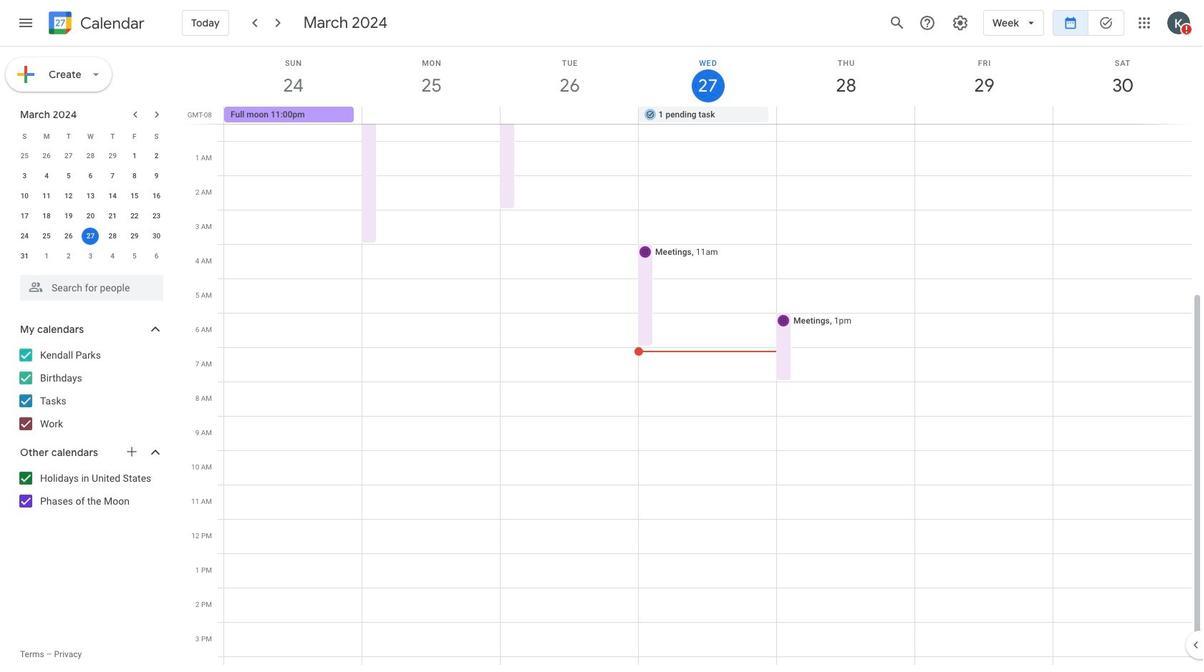 Task type: locate. For each thing, give the bounding box(es) containing it.
april 4 element
[[104, 248, 121, 265]]

cell inside march 2024 grid
[[80, 226, 102, 246]]

15 element
[[126, 188, 143, 205]]

23 element
[[148, 208, 165, 225]]

row group
[[14, 146, 168, 267]]

row
[[218, 107, 1204, 124], [14, 126, 168, 146], [14, 146, 168, 166], [14, 166, 168, 186], [14, 186, 168, 206], [14, 206, 168, 226], [14, 226, 168, 246], [14, 246, 168, 267]]

heading
[[77, 15, 145, 32]]

grid
[[183, 47, 1204, 666]]

14 element
[[104, 188, 121, 205]]

28 element
[[104, 228, 121, 245]]

1 element
[[126, 148, 143, 165]]

7 element
[[104, 168, 121, 185]]

30 element
[[148, 228, 165, 245]]

april 6 element
[[148, 248, 165, 265]]

heading inside calendar element
[[77, 15, 145, 32]]

20 element
[[82, 208, 99, 225]]

25 element
[[38, 228, 55, 245]]

27, today element
[[82, 228, 99, 245]]

main drawer image
[[17, 14, 34, 32]]

None search field
[[0, 269, 178, 301]]

Search for people text field
[[29, 275, 155, 301]]

april 2 element
[[60, 248, 77, 265]]

12 element
[[60, 188, 77, 205]]

calendar element
[[46, 9, 145, 40]]

other calendars list
[[3, 467, 178, 513]]

april 3 element
[[82, 248, 99, 265]]

6 element
[[82, 168, 99, 185]]

8 element
[[126, 168, 143, 185]]

cell
[[362, 107, 501, 124], [501, 107, 639, 124], [777, 107, 915, 124], [915, 107, 1053, 124], [1053, 107, 1192, 124], [80, 226, 102, 246]]

3 element
[[16, 168, 33, 185]]

22 element
[[126, 208, 143, 225]]

31 element
[[16, 248, 33, 265]]



Task type: describe. For each thing, give the bounding box(es) containing it.
april 5 element
[[126, 248, 143, 265]]

2 element
[[148, 148, 165, 165]]

10 element
[[16, 188, 33, 205]]

my calendars list
[[3, 344, 178, 436]]

9 element
[[148, 168, 165, 185]]

march 2024 grid
[[14, 126, 168, 267]]

4 element
[[38, 168, 55, 185]]

february 29 element
[[104, 148, 121, 165]]

21 element
[[104, 208, 121, 225]]

february 25 element
[[16, 148, 33, 165]]

april 1 element
[[38, 248, 55, 265]]

17 element
[[16, 208, 33, 225]]

11 element
[[38, 188, 55, 205]]

february 26 element
[[38, 148, 55, 165]]

february 27 element
[[60, 148, 77, 165]]

19 element
[[60, 208, 77, 225]]

16 element
[[148, 188, 165, 205]]

13 element
[[82, 188, 99, 205]]

29 element
[[126, 228, 143, 245]]

18 element
[[38, 208, 55, 225]]

add other calendars image
[[125, 445, 139, 459]]

24 element
[[16, 228, 33, 245]]

settings menu image
[[952, 14, 969, 32]]

5 element
[[60, 168, 77, 185]]

february 28 element
[[82, 148, 99, 165]]

26 element
[[60, 228, 77, 245]]



Task type: vqa. For each thing, say whether or not it's contained in the screenshot.
March 31 element
no



